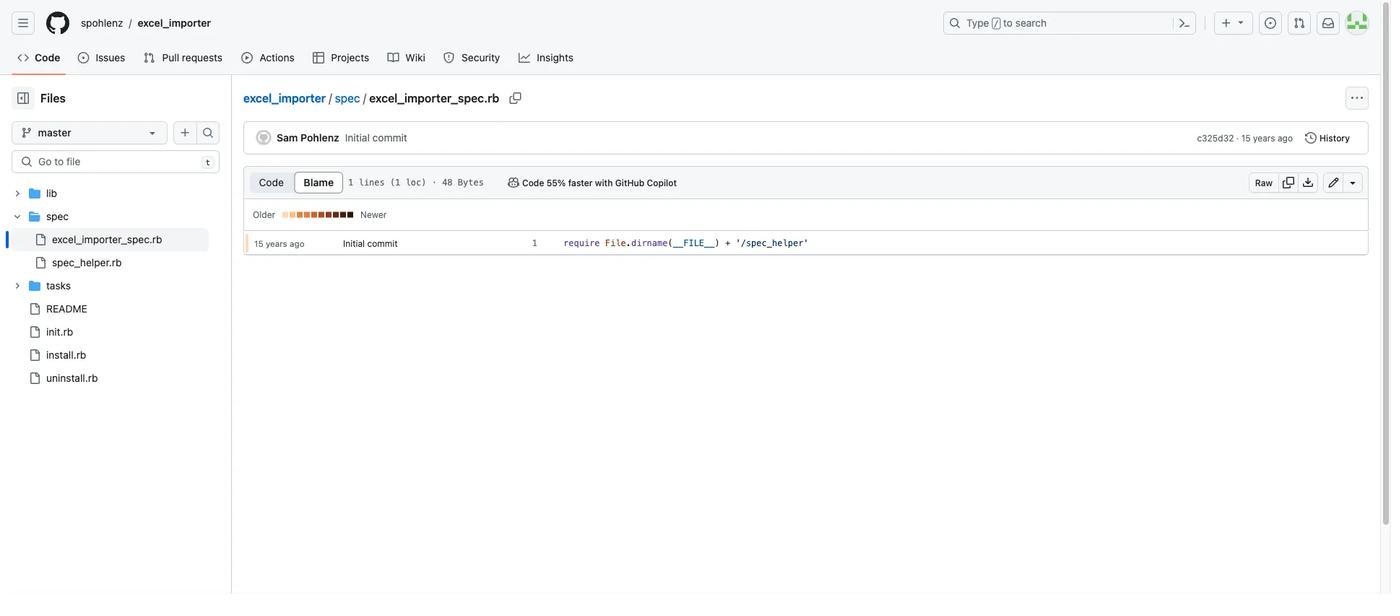 Task type: locate. For each thing, give the bounding box(es) containing it.
excel_importer link up pull
[[132, 12, 217, 35]]

code button
[[249, 172, 294, 194]]

wiki
[[406, 52, 425, 64]]

file image for init.rb
[[29, 327, 40, 338]]

file directory fill image left lib
[[29, 188, 40, 199]]

issues link
[[72, 47, 132, 69]]

0 horizontal spatial 15
[[254, 238, 263, 249]]

__file__
[[673, 238, 715, 249]]

/ for spohlenz
[[129, 17, 132, 29]]

0 vertical spatial excel_importer
[[138, 17, 211, 29]]

excel_importer up pull
[[138, 17, 211, 29]]

github
[[615, 178, 645, 188]]

search this repository image
[[202, 127, 214, 139]]

requests
[[182, 52, 223, 64]]

copilot
[[647, 178, 677, 188]]

insights
[[537, 52, 574, 64]]

1 vertical spatial commit
[[367, 238, 398, 249]]

file image left install.rb
[[29, 350, 40, 361]]

ago left history image at the top right of the page
[[1278, 133, 1293, 143]]

bytes
[[458, 178, 484, 188]]

c325d32 link
[[1198, 132, 1234, 145]]

15
[[1242, 133, 1251, 143], [254, 238, 263, 249]]

newer
[[361, 210, 387, 220]]

install.rb
[[46, 349, 86, 361]]

code image
[[17, 52, 29, 64]]

file image
[[35, 234, 46, 246], [29, 303, 40, 315], [29, 327, 40, 338]]

file view element
[[249, 172, 343, 194]]

1 horizontal spatial ·
[[1237, 133, 1239, 143]]

(1
[[390, 178, 401, 188]]

0 vertical spatial ago
[[1278, 133, 1293, 143]]

code right copilot icon
[[522, 178, 544, 188]]

· right c325d32 link
[[1237, 133, 1239, 143]]

with
[[595, 178, 613, 188]]

excel_importer link
[[132, 12, 217, 35], [244, 91, 326, 105]]

1 horizontal spatial excel_importer
[[244, 91, 326, 105]]

file image inside excel_importer_spec.rb tree item
[[35, 234, 46, 246]]

1 horizontal spatial excel_importer link
[[244, 91, 326, 105]]

code
[[35, 52, 60, 64], [259, 177, 284, 189], [522, 178, 544, 188]]

1 vertical spatial spec
[[46, 211, 69, 223]]

0 vertical spatial file image
[[35, 257, 46, 269]]

1 horizontal spatial 15
[[1242, 133, 1251, 143]]

triangle down image
[[1236, 16, 1247, 28]]

search
[[1016, 17, 1047, 29]]

0 horizontal spatial excel_importer_spec.rb
[[52, 234, 162, 246]]

spec tree item
[[12, 205, 209, 275]]

/ right spohlenz
[[129, 17, 132, 29]]

excel_importer_spec.rb up the spec_helper.rb
[[52, 234, 162, 246]]

0 horizontal spatial years
[[266, 238, 287, 249]]

excel_importer_spec.rb inside tree item
[[52, 234, 162, 246]]

initial commit down excel_importer / spec / excel_importer_spec.rb
[[345, 132, 407, 144]]

commit down excel_importer / spec / excel_importer_spec.rb
[[373, 132, 407, 144]]

side panel image
[[17, 92, 29, 104]]

0 vertical spatial 1
[[348, 178, 354, 188]]

code right code icon
[[35, 52, 60, 64]]

actions link
[[236, 47, 301, 69]]

file image
[[35, 257, 46, 269], [29, 350, 40, 361], [29, 373, 40, 384]]

init.rb
[[46, 326, 73, 338]]

older
[[253, 210, 275, 220]]

file image left init.rb
[[29, 327, 40, 338]]

0 vertical spatial 15
[[1242, 133, 1251, 143]]

group
[[12, 228, 209, 275]]

commit for the topmost initial commit link
[[373, 132, 407, 144]]

group containing excel_importer_spec.rb
[[12, 228, 209, 275]]

55%
[[547, 178, 566, 188]]

spec right file directory open fill "icon"
[[46, 211, 69, 223]]

years up raw
[[1254, 133, 1276, 143]]

master button
[[12, 121, 168, 145]]

notifications image
[[1323, 17, 1335, 29]]

0 vertical spatial ·
[[1237, 133, 1239, 143]]

0 horizontal spatial code
[[35, 52, 60, 64]]

commit down newer
[[367, 238, 398, 249]]

file image up tasks
[[35, 257, 46, 269]]

1 vertical spatial file image
[[29, 350, 40, 361]]

0 horizontal spatial spec
[[46, 211, 69, 223]]

history link
[[1299, 128, 1357, 148]]

spohlenz / excel_importer
[[81, 17, 211, 29]]

0 horizontal spatial ago
[[290, 238, 305, 249]]

spec_helper.rb
[[52, 257, 122, 269]]

0 vertical spatial commit
[[373, 132, 407, 144]]

0 vertical spatial file directory fill image
[[29, 188, 40, 199]]

excel_importer up sam
[[244, 91, 326, 105]]

/ inside spohlenz / excel_importer
[[129, 17, 132, 29]]

2 horizontal spatial code
[[522, 178, 544, 188]]

0 horizontal spatial excel_importer link
[[132, 12, 217, 35]]

initial commit link down newer
[[343, 238, 398, 249]]

2 vertical spatial file image
[[29, 373, 40, 384]]

ago down file view element
[[290, 238, 305, 249]]

0 horizontal spatial excel_importer
[[138, 17, 211, 29]]

list
[[75, 12, 935, 35]]

0 vertical spatial initial commit
[[345, 132, 407, 144]]

blame
[[304, 177, 334, 189]]

15 years ago
[[254, 238, 305, 249]]

homepage image
[[46, 12, 69, 35]]

edit file image
[[1328, 177, 1340, 189]]

2 vertical spatial file image
[[29, 327, 40, 338]]

download raw content image
[[1303, 177, 1314, 189]]

0 vertical spatial file image
[[35, 234, 46, 246]]

excel_importer_spec.rb down shield image at top
[[369, 91, 500, 105]]

spec down projects at top left
[[335, 91, 360, 105]]

file directory fill image
[[29, 188, 40, 199], [29, 280, 40, 292]]

tasks
[[46, 280, 71, 292]]

1 horizontal spatial ago
[[1278, 133, 1293, 143]]

(
[[668, 238, 673, 249]]

file image down file directory open fill "icon"
[[35, 234, 46, 246]]

/ right spec link
[[363, 91, 366, 105]]

2 file directory fill image from the top
[[29, 280, 40, 292]]

1 left require
[[532, 238, 538, 249]]

excel_importer_spec.rb
[[369, 91, 500, 105], [52, 234, 162, 246]]

code up older at top left
[[259, 177, 284, 189]]

file image inside spec tree item
[[35, 257, 46, 269]]

copilot image
[[508, 177, 519, 189]]

uninstall.rb
[[46, 372, 98, 384]]

years down older at top left
[[266, 238, 287, 249]]

list containing spohlenz / excel_importer
[[75, 12, 935, 35]]

code 55% faster with github copilot
[[522, 178, 677, 188]]

to
[[1004, 17, 1013, 29]]

code inside popup button
[[522, 178, 544, 188]]

initial commit link down excel_importer / spec / excel_importer_spec.rb
[[345, 132, 407, 144]]

chevron down image
[[13, 212, 22, 221]]

1 vertical spatial 1
[[532, 238, 538, 249]]

pull requests link
[[138, 47, 230, 69]]

c325d32 · 15 years ago
[[1198, 133, 1293, 143]]

1
[[348, 178, 354, 188], [532, 238, 538, 249]]

initial commit down newer
[[343, 238, 398, 249]]

/ inside type / to search
[[994, 19, 999, 29]]

history image
[[1306, 132, 1317, 144]]

0 vertical spatial excel_importer link
[[132, 12, 217, 35]]

file image for spec_helper.rb
[[35, 257, 46, 269]]

author image
[[257, 130, 271, 145]]

·
[[1237, 133, 1239, 143], [432, 178, 437, 188]]

1 for 1 lines (1 loc) · 48 bytes
[[348, 178, 354, 188]]

issue opened image
[[1265, 17, 1277, 29]]

initial commit
[[345, 132, 407, 144], [343, 238, 398, 249]]

loc)
[[406, 178, 427, 188]]

faster
[[568, 178, 593, 188]]

1 vertical spatial file directory fill image
[[29, 280, 40, 292]]

1 horizontal spatial code
[[259, 177, 284, 189]]

/ left to
[[994, 19, 999, 29]]

lib
[[46, 188, 57, 199]]

1 horizontal spatial excel_importer_spec.rb
[[369, 91, 500, 105]]

excel_importer link up sam
[[244, 91, 326, 105]]

initial right pohlenz
[[345, 132, 370, 144]]

/ left spec link
[[329, 91, 332, 105]]

commit
[[373, 132, 407, 144], [367, 238, 398, 249]]

command palette image
[[1179, 17, 1191, 29]]

· left 48
[[432, 178, 437, 188]]

c325d32
[[1198, 133, 1234, 143]]

0 horizontal spatial 1
[[348, 178, 354, 188]]

0 horizontal spatial ·
[[432, 178, 437, 188]]

15 down older at top left
[[254, 238, 263, 249]]

initial down newer
[[343, 238, 365, 249]]

years
[[1254, 133, 1276, 143], [266, 238, 287, 249]]

file directory fill image right chevron right image
[[29, 280, 40, 292]]

add file tooltip
[[173, 121, 197, 145]]

'/spec_helper'
[[736, 238, 809, 249]]

initial commit link
[[345, 132, 407, 144], [343, 238, 398, 249]]

15 right c325d32 link
[[1242, 133, 1251, 143]]

1 vertical spatial file image
[[29, 303, 40, 315]]

security link
[[438, 47, 507, 69]]

wiki link
[[382, 47, 432, 69]]

search image
[[21, 156, 33, 168]]

ago
[[1278, 133, 1293, 143], [290, 238, 305, 249]]

1 horizontal spatial years
[[1254, 133, 1276, 143]]

0 vertical spatial spec
[[335, 91, 360, 105]]

/
[[129, 17, 132, 29], [994, 19, 999, 29], [329, 91, 332, 105], [363, 91, 366, 105]]

1 vertical spatial excel_importer
[[244, 91, 326, 105]]

initial
[[345, 132, 370, 144], [343, 238, 365, 249]]

1 horizontal spatial 1
[[532, 238, 538, 249]]

file image left the uninstall.rb
[[29, 373, 40, 384]]

1 vertical spatial ·
[[432, 178, 437, 188]]

1 horizontal spatial spec
[[335, 91, 360, 105]]

add file image
[[180, 127, 191, 139]]

1 left lines at the left
[[348, 178, 354, 188]]

code 55% faster with github copilot button
[[501, 173, 684, 193]]

file directory fill image for lib
[[29, 188, 40, 199]]

chevron right image
[[13, 189, 22, 198]]

spec
[[335, 91, 360, 105], [46, 211, 69, 223]]

projects link
[[307, 47, 376, 69]]

excel_importer
[[138, 17, 211, 29], [244, 91, 326, 105]]

1 file directory fill image from the top
[[29, 188, 40, 199]]

file image left the readme
[[29, 303, 40, 315]]

copy raw content image
[[1283, 177, 1295, 189]]

1 vertical spatial excel_importer_spec.rb
[[52, 234, 162, 246]]



Task type: describe. For each thing, give the bounding box(es) containing it.
t
[[205, 158, 210, 167]]

1 vertical spatial years
[[266, 238, 287, 249]]

1 vertical spatial initial commit link
[[343, 238, 398, 249]]

1 vertical spatial initial commit
[[343, 238, 398, 249]]

sam pohlenz
[[277, 132, 339, 144]]

/ for excel_importer
[[329, 91, 332, 105]]

pohlenz
[[301, 132, 339, 144]]

insights link
[[513, 47, 581, 69]]

copy path image
[[510, 92, 521, 104]]

lines
[[359, 178, 385, 188]]

.
[[626, 238, 631, 249]]

spohlenz link
[[75, 12, 129, 35]]

48
[[442, 178, 453, 188]]

)
[[715, 238, 720, 249]]

master
[[38, 127, 71, 139]]

file image for install.rb
[[29, 350, 40, 361]]

blame button
[[294, 172, 343, 194]]

book image
[[388, 52, 399, 64]]

security
[[462, 52, 500, 64]]

table image
[[313, 52, 324, 64]]

spec inside tree item
[[46, 211, 69, 223]]

raw link
[[1249, 173, 1280, 193]]

file image for excel_importer_spec.rb
[[35, 234, 46, 246]]

chevron right image
[[13, 282, 22, 290]]

shield image
[[443, 52, 455, 64]]

Go to file text field
[[38, 151, 195, 173]]

file directory open fill image
[[29, 211, 40, 223]]

sam
[[277, 132, 298, 144]]

issue opened image
[[78, 52, 89, 64]]

files tree
[[12, 182, 209, 390]]

/ for type
[[994, 19, 999, 29]]

projects
[[331, 52, 369, 64]]

type
[[967, 17, 990, 29]]

0 vertical spatial initial commit link
[[345, 132, 407, 144]]

file image for uninstall.rb
[[29, 373, 40, 384]]

+
[[725, 238, 731, 249]]

1 vertical spatial ago
[[290, 238, 305, 249]]

require
[[564, 238, 600, 249]]

code link
[[12, 47, 66, 69]]

more file actions image
[[1352, 92, 1363, 104]]

code inside button
[[259, 177, 284, 189]]

pull requests
[[162, 52, 223, 64]]

excel_importer inside spohlenz / excel_importer
[[138, 17, 211, 29]]

file directory fill image for tasks
[[29, 280, 40, 292]]

excel_importer / spec / excel_importer_spec.rb
[[244, 91, 500, 105]]

git pull request image
[[1294, 17, 1306, 29]]

issues
[[96, 52, 125, 64]]

more edit options image
[[1348, 177, 1359, 189]]

spohlenz
[[81, 17, 123, 29]]

dirname
[[631, 238, 668, 249]]

raw
[[1256, 178, 1273, 188]]

0 vertical spatial years
[[1254, 133, 1276, 143]]

git branch image
[[21, 127, 33, 139]]

files
[[40, 91, 66, 105]]

history
[[1320, 133, 1350, 143]]

file
[[605, 238, 626, 249]]

commit for initial commit link to the bottom
[[367, 238, 398, 249]]

1 vertical spatial initial
[[343, 238, 365, 249]]

0 vertical spatial initial
[[345, 132, 370, 144]]

play image
[[242, 52, 253, 64]]

0 vertical spatial excel_importer_spec.rb
[[369, 91, 500, 105]]

1 vertical spatial 15
[[254, 238, 263, 249]]

excel_importer_spec.rb tree item
[[12, 228, 209, 251]]

file image for readme
[[29, 303, 40, 315]]

spec link
[[335, 91, 360, 105]]

require file . dirname ( __file__ ) + '/spec_helper'
[[564, 238, 809, 249]]

1 lines (1 loc) · 48 bytes
[[348, 178, 484, 188]]

actions
[[260, 52, 295, 64]]

pull
[[162, 52, 179, 64]]

type / to search
[[967, 17, 1047, 29]]

1 for 1
[[532, 238, 538, 249]]

1 vertical spatial excel_importer link
[[244, 91, 326, 105]]

graph image
[[519, 52, 530, 64]]

git pull request image
[[143, 52, 155, 64]]

plus image
[[1221, 17, 1233, 29]]

readme
[[46, 303, 87, 315]]



Task type: vqa. For each thing, say whether or not it's contained in the screenshot.
SAM POHLENZ
yes



